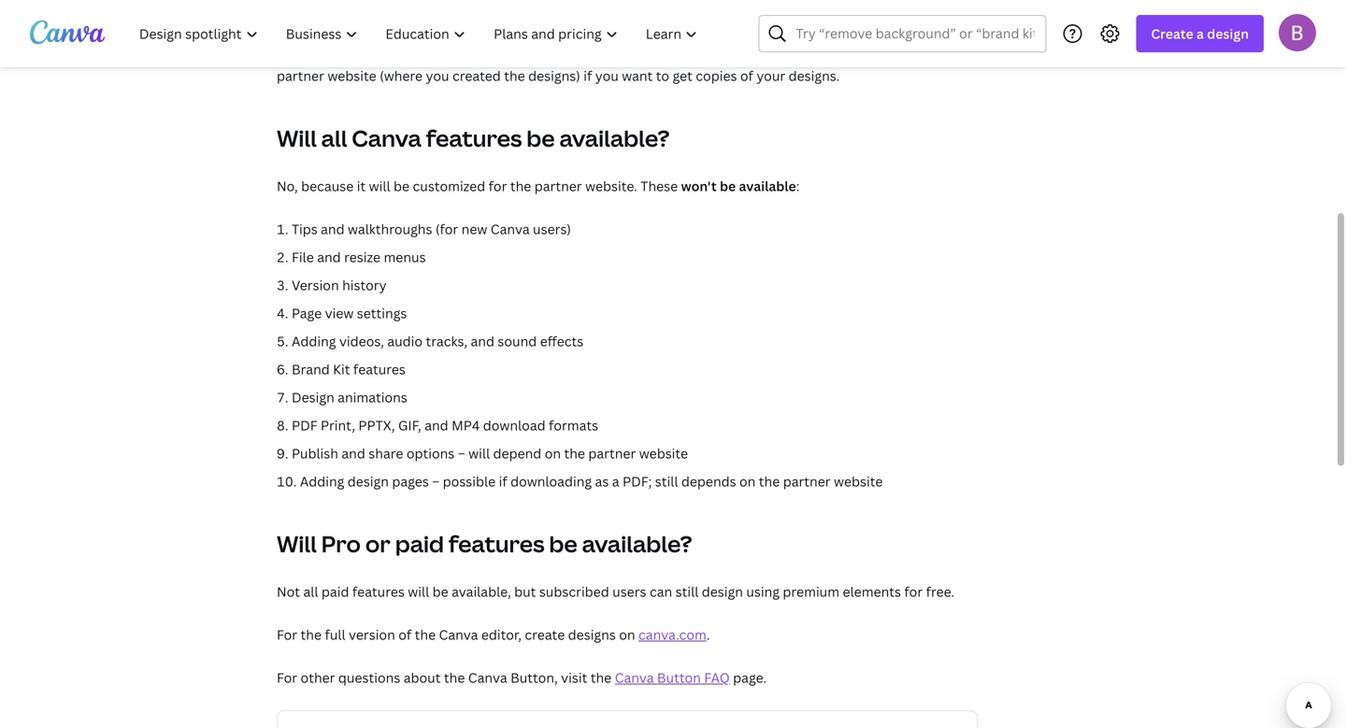 Task type: vqa. For each thing, say whether or not it's contained in the screenshot.
'Brief' related to Creative
no



Task type: locate. For each thing, give the bounding box(es) containing it.
will left available,
[[408, 583, 429, 601]]

1 vertical spatial paid
[[322, 583, 349, 601]]

contact
[[876, 46, 926, 64]]

0 vertical spatial a
[[1197, 25, 1204, 43]]

be
[[527, 123, 555, 153], [394, 177, 410, 195], [720, 177, 736, 195], [549, 529, 578, 559], [433, 583, 449, 601]]

the right 'visit'
[[591, 669, 612, 687]]

partner
[[277, 67, 324, 85], [535, 177, 582, 195], [589, 445, 636, 462], [783, 473, 831, 490]]

pages
[[392, 473, 429, 490]]

available?
[[560, 123, 670, 153], [582, 529, 692, 559]]

canva
[[775, 46, 814, 64], [352, 123, 422, 153], [491, 220, 530, 238], [439, 626, 478, 644], [468, 669, 507, 687], [615, 669, 654, 687]]

1 vertical spatial a
[[612, 473, 620, 490]]

for other questions about the canva button, visit the canva button faq page.
[[277, 669, 767, 687]]

will up no, at the left of page
[[277, 123, 317, 153]]

downloading
[[511, 473, 592, 490]]

still right 'can'
[[676, 583, 699, 601]]

effects
[[540, 332, 584, 350]]

design right create
[[1207, 25, 1249, 43]]

view
[[325, 304, 354, 322]]

adding
[[292, 332, 336, 350], [300, 473, 344, 490]]

0 vertical spatial of
[[740, 67, 754, 85]]

the left full
[[301, 626, 322, 644]]

canva right new
[[491, 220, 530, 238]]

available? up users
[[582, 529, 692, 559]]

2 vertical spatial website
[[834, 473, 883, 490]]

1 horizontal spatial all
[[321, 123, 347, 153]]

0 horizontal spatial all
[[303, 583, 318, 601]]

adding design pages – possible if downloading as a pdf; still depends on the partner website
[[300, 473, 883, 490]]

adding for adding design pages – possible if downloading as a pdf; still depends on the partner website
[[300, 473, 344, 490]]

will left pro
[[277, 529, 317, 559]]

for
[[277, 626, 297, 644], [277, 669, 297, 687]]

1 vertical spatial for
[[905, 583, 923, 601]]

0 vertical spatial will
[[369, 177, 390, 195]]

version
[[349, 626, 395, 644]]

a right as
[[612, 473, 620, 490]]

a
[[1197, 25, 1204, 43], [612, 473, 620, 490]]

not all paid features will be available, but subscribed users can still design using premium elements for free.
[[277, 583, 955, 601]]

2 you from the left
[[595, 67, 619, 85]]

(for
[[436, 220, 458, 238]]

for right customized
[[489, 177, 507, 195]]

top level navigation element
[[127, 15, 714, 52]]

download
[[483, 417, 546, 434]]

history
[[342, 276, 387, 294]]

1 vertical spatial on
[[740, 473, 756, 490]]

website
[[328, 67, 377, 85], [639, 445, 688, 462], [834, 473, 883, 490]]

2 horizontal spatial will
[[469, 445, 490, 462]]

0 horizontal spatial website
[[328, 67, 377, 85]]

the right contact
[[930, 46, 951, 64]]

your
[[743, 46, 772, 64], [757, 67, 786, 85]]

1 vertical spatial will
[[277, 529, 317, 559]]

print,
[[321, 417, 355, 434]]

walkthroughs
[[348, 220, 432, 238]]

1 horizontal spatial –
[[458, 445, 465, 462]]

the right created
[[504, 67, 525, 85]]

will up possible
[[469, 445, 490, 462]]

for left other
[[277, 669, 297, 687]]

file
[[292, 248, 314, 266]]

0 horizontal spatial on
[[545, 445, 561, 462]]

features up available,
[[449, 529, 545, 559]]

but
[[514, 583, 536, 601]]

canva up 'it'
[[352, 123, 422, 153]]

and down 'print,'
[[342, 445, 365, 462]]

2 horizontal spatial design
[[1207, 25, 1249, 43]]

0 vertical spatial –
[[458, 445, 465, 462]]

and right gif,
[[425, 417, 449, 434]]

all right not
[[303, 583, 318, 601]]

faq
[[704, 669, 730, 687]]

1 horizontal spatial on
[[619, 626, 635, 644]]

1 horizontal spatial design
[[702, 583, 743, 601]]

canva left button
[[615, 669, 654, 687]]

canva down for the full version of the canva editor, create designs on canva.com .
[[468, 669, 507, 687]]

1 vertical spatial if
[[499, 473, 507, 490]]

create
[[1151, 25, 1194, 43]]

features
[[426, 123, 522, 153], [353, 360, 406, 378], [449, 529, 545, 559], [352, 583, 405, 601]]

tips and walkthroughs (for new canva users)
[[292, 220, 571, 238]]

you left the want on the left top
[[595, 67, 619, 85]]

if inside in your canva account. contact the partner website (where you created the designs) if you want to get copies of your designs.
[[584, 67, 592, 85]]

1 vertical spatial –
[[432, 473, 440, 490]]

0 vertical spatial design
[[1207, 25, 1249, 43]]

0 horizontal spatial for
[[489, 177, 507, 195]]

0 horizontal spatial a
[[612, 473, 620, 490]]

– down mp4
[[458, 445, 465, 462]]

tracks,
[[426, 332, 468, 350]]

if
[[584, 67, 592, 85], [499, 473, 507, 490]]

version history
[[292, 276, 387, 294]]

copies
[[696, 67, 737, 85]]

for for for the full version of the canva editor, create designs on
[[277, 626, 297, 644]]

be left available,
[[433, 583, 449, 601]]

your left designs.
[[757, 67, 786, 85]]

1 vertical spatial design
[[348, 473, 389, 490]]

Try "remove background" or "brand kit" search field
[[796, 16, 1035, 51]]

0 horizontal spatial paid
[[322, 583, 349, 601]]

depends
[[682, 473, 736, 490]]

partner inside in your canva account. contact the partner website (where you created the designs) if you want to get copies of your designs.
[[277, 67, 324, 85]]

a right create
[[1197, 25, 1204, 43]]

for down not
[[277, 626, 297, 644]]

0 horizontal spatial you
[[426, 67, 449, 85]]

all
[[321, 123, 347, 153], [303, 583, 318, 601]]

2 horizontal spatial website
[[834, 473, 883, 490]]

still right pdf; in the bottom left of the page
[[655, 473, 678, 490]]

of inside in your canva account. contact the partner website (where you created the designs) if you want to get copies of your designs.
[[740, 67, 754, 85]]

0 vertical spatial adding
[[292, 332, 336, 350]]

of right version
[[399, 626, 412, 644]]

0 vertical spatial for
[[277, 626, 297, 644]]

0 horizontal spatial if
[[499, 473, 507, 490]]

will pro or paid features be available?
[[277, 529, 692, 559]]

of right copies
[[740, 67, 754, 85]]

1 horizontal spatial will
[[408, 583, 429, 601]]

version
[[292, 276, 339, 294]]

for
[[489, 177, 507, 195], [905, 583, 923, 601]]

new
[[462, 220, 487, 238]]

and
[[321, 220, 345, 238], [317, 248, 341, 266], [471, 332, 495, 350], [425, 417, 449, 434], [342, 445, 365, 462]]

will
[[369, 177, 390, 195], [469, 445, 490, 462], [408, 583, 429, 601]]

design left using
[[702, 583, 743, 601]]

–
[[458, 445, 465, 462], [432, 473, 440, 490]]

you right (where
[[426, 67, 449, 85]]

1 vertical spatial of
[[399, 626, 412, 644]]

0 vertical spatial paid
[[395, 529, 444, 559]]

on
[[545, 445, 561, 462], [740, 473, 756, 490], [619, 626, 635, 644]]

canva button faq link
[[615, 669, 730, 687]]

adding for adding videos, audio tracks, and sound effects
[[292, 332, 336, 350]]

:
[[796, 177, 800, 195]]

adding up brand on the left of the page
[[292, 332, 336, 350]]

2 vertical spatial will
[[408, 583, 429, 601]]

2 horizontal spatial on
[[740, 473, 756, 490]]

0 vertical spatial will
[[277, 123, 317, 153]]

on right depends
[[740, 473, 756, 490]]

available? up website.
[[560, 123, 670, 153]]

publish and share options – will depend on the partner website
[[292, 445, 688, 462]]

design down share
[[348, 473, 389, 490]]

on right designs
[[619, 626, 635, 644]]

in your canva account. contact the partner website (where you created the designs) if you want to get copies of your designs.
[[277, 46, 951, 85]]

paid right or
[[395, 529, 444, 559]]

1 horizontal spatial if
[[584, 67, 592, 85]]

the up about
[[415, 626, 436, 644]]

create
[[525, 626, 565, 644]]

visit
[[561, 669, 588, 687]]

it
[[357, 177, 366, 195]]

0 vertical spatial website
[[328, 67, 377, 85]]

file and resize menus
[[292, 248, 426, 266]]

audio
[[387, 332, 423, 350]]

create a design button
[[1136, 15, 1264, 52]]

0 horizontal spatial will
[[369, 177, 390, 195]]

be up the subscribed
[[549, 529, 578, 559]]

tips
[[292, 220, 318, 238]]

1 vertical spatial your
[[757, 67, 786, 85]]

your right in
[[743, 46, 772, 64]]

2 vertical spatial design
[[702, 583, 743, 601]]

all for not
[[303, 583, 318, 601]]

for left free.
[[905, 583, 923, 601]]

0 vertical spatial if
[[584, 67, 592, 85]]

canva up designs.
[[775, 46, 814, 64]]

and for share
[[342, 445, 365, 462]]

1 vertical spatial for
[[277, 669, 297, 687]]

1 vertical spatial will
[[469, 445, 490, 462]]

paid
[[395, 529, 444, 559], [322, 583, 349, 601]]

adding down publish
[[300, 473, 344, 490]]

you
[[426, 67, 449, 85], [595, 67, 619, 85]]

paid up full
[[322, 583, 349, 601]]

– right pages
[[432, 473, 440, 490]]

no,
[[277, 177, 298, 195]]

created
[[453, 67, 501, 85]]

2 will from the top
[[277, 529, 317, 559]]

all up because at the left of page
[[321, 123, 347, 153]]

will for will pro or paid features be available?
[[277, 529, 317, 559]]

design animations
[[292, 389, 407, 406]]

if right designs)
[[584, 67, 592, 85]]

1 vertical spatial all
[[303, 583, 318, 601]]

0 horizontal spatial –
[[432, 473, 440, 490]]

1 vertical spatial adding
[[300, 473, 344, 490]]

1 vertical spatial website
[[639, 445, 688, 462]]

0 vertical spatial your
[[743, 46, 772, 64]]

1 horizontal spatial of
[[740, 67, 754, 85]]

and right 'file'
[[317, 248, 341, 266]]

1 for from the top
[[277, 626, 297, 644]]

still
[[655, 473, 678, 490], [676, 583, 699, 601]]

using
[[746, 583, 780, 601]]

1 horizontal spatial a
[[1197, 25, 1204, 43]]

premium
[[783, 583, 840, 601]]

and right tips on the left top of page
[[321, 220, 345, 238]]

on up downloading at left bottom
[[545, 445, 561, 462]]

resize
[[344, 248, 381, 266]]

1 horizontal spatial paid
[[395, 529, 444, 559]]

design
[[292, 389, 335, 406]]

of
[[740, 67, 754, 85], [399, 626, 412, 644]]

questions
[[338, 669, 400, 687]]

will for will all canva features be available?
[[277, 123, 317, 153]]

if down publish and share options – will depend on the partner website
[[499, 473, 507, 490]]

0 vertical spatial all
[[321, 123, 347, 153]]

1 will from the top
[[277, 123, 317, 153]]

2 for from the top
[[277, 669, 297, 687]]

1 horizontal spatial you
[[595, 67, 619, 85]]

because
[[301, 177, 354, 195]]

will right 'it'
[[369, 177, 390, 195]]

be right won't
[[720, 177, 736, 195]]

as
[[595, 473, 609, 490]]



Task type: describe. For each thing, give the bounding box(es) containing it.
0 vertical spatial on
[[545, 445, 561, 462]]

website.
[[585, 177, 638, 195]]

or
[[365, 529, 391, 559]]

animations
[[338, 389, 407, 406]]

0 vertical spatial for
[[489, 177, 507, 195]]

pdf;
[[623, 473, 652, 490]]

will all canva features be available?
[[277, 123, 670, 153]]

canva left editor,
[[439, 626, 478, 644]]

design inside dropdown button
[[1207, 25, 1249, 43]]

mp4
[[452, 417, 480, 434]]

a inside dropdown button
[[1197, 25, 1204, 43]]

and left sound
[[471, 332, 495, 350]]

and for resize
[[317, 248, 341, 266]]

not
[[277, 583, 300, 601]]

these
[[641, 177, 678, 195]]

to
[[656, 67, 670, 85]]

menus
[[384, 248, 426, 266]]

button
[[657, 669, 701, 687]]

possible
[[443, 473, 496, 490]]

free.
[[926, 583, 955, 601]]

want
[[622, 67, 653, 85]]

the down formats
[[564, 445, 585, 462]]

create a design
[[1151, 25, 1249, 43]]

for for for other questions about the canva button, visit the
[[277, 669, 297, 687]]

page view settings
[[292, 304, 407, 322]]

canva.com link
[[639, 626, 707, 644]]

website inside in your canva account. contact the partner website (where you created the designs) if you want to get copies of your designs.
[[328, 67, 377, 85]]

elements
[[843, 583, 901, 601]]

1 horizontal spatial for
[[905, 583, 923, 601]]

customized
[[413, 177, 485, 195]]

the down will all canva features be available?
[[510, 177, 531, 195]]

1 you from the left
[[426, 67, 449, 85]]

2 vertical spatial on
[[619, 626, 635, 644]]

designs)
[[528, 67, 581, 85]]

gif,
[[398, 417, 421, 434]]

kit
[[333, 360, 350, 378]]

publish
[[292, 445, 338, 462]]

editor,
[[481, 626, 522, 644]]

1 horizontal spatial website
[[639, 445, 688, 462]]

be right 'it'
[[394, 177, 410, 195]]

0 vertical spatial available?
[[560, 123, 670, 153]]

canva.com
[[639, 626, 707, 644]]

1 vertical spatial available?
[[582, 529, 692, 559]]

no, because it will be customized for the partner website. these won't be available :
[[277, 177, 800, 195]]

0 horizontal spatial design
[[348, 473, 389, 490]]

page
[[292, 304, 322, 322]]

get
[[673, 67, 693, 85]]

0 vertical spatial still
[[655, 473, 678, 490]]

available,
[[452, 583, 511, 601]]

features up animations
[[353, 360, 406, 378]]

for the full version of the canva editor, create designs on canva.com .
[[277, 626, 710, 644]]

bob builder image
[[1279, 14, 1317, 51]]

pdf
[[292, 417, 318, 434]]

brand
[[292, 360, 330, 378]]

button,
[[511, 669, 558, 687]]

formats
[[549, 417, 599, 434]]

and for walkthroughs
[[321, 220, 345, 238]]

(where
[[380, 67, 423, 85]]

videos,
[[339, 332, 384, 350]]

account.
[[817, 46, 873, 64]]

page.
[[733, 669, 767, 687]]

users)
[[533, 220, 571, 238]]

users
[[613, 583, 647, 601]]

subscribed
[[539, 583, 609, 601]]

canva inside in your canva account. contact the partner website (where you created the designs) if you want to get copies of your designs.
[[775, 46, 814, 64]]

1 vertical spatial still
[[676, 583, 699, 601]]

be up no, because it will be customized for the partner website. these won't be available : at the top of the page
[[527, 123, 555, 153]]

pdf print, pptx, gif, and mp4 download formats
[[292, 417, 599, 434]]

adding videos, audio tracks, and sound effects
[[292, 332, 584, 350]]

depend
[[493, 445, 542, 462]]

in
[[728, 46, 740, 64]]

all for will
[[321, 123, 347, 153]]

the right about
[[444, 669, 465, 687]]

share
[[369, 445, 403, 462]]

about
[[404, 669, 441, 687]]

designs.
[[789, 67, 840, 85]]

the right depends
[[759, 473, 780, 490]]

.
[[707, 626, 710, 644]]

options
[[407, 445, 455, 462]]

features up customized
[[426, 123, 522, 153]]

pro
[[321, 529, 361, 559]]

designs
[[568, 626, 616, 644]]

can
[[650, 583, 673, 601]]

pptx,
[[359, 417, 395, 434]]

full
[[325, 626, 346, 644]]

other
[[301, 669, 335, 687]]

sound
[[498, 332, 537, 350]]

available
[[739, 177, 796, 195]]

0 horizontal spatial of
[[399, 626, 412, 644]]

brand kit features
[[292, 360, 406, 378]]

features up version
[[352, 583, 405, 601]]



